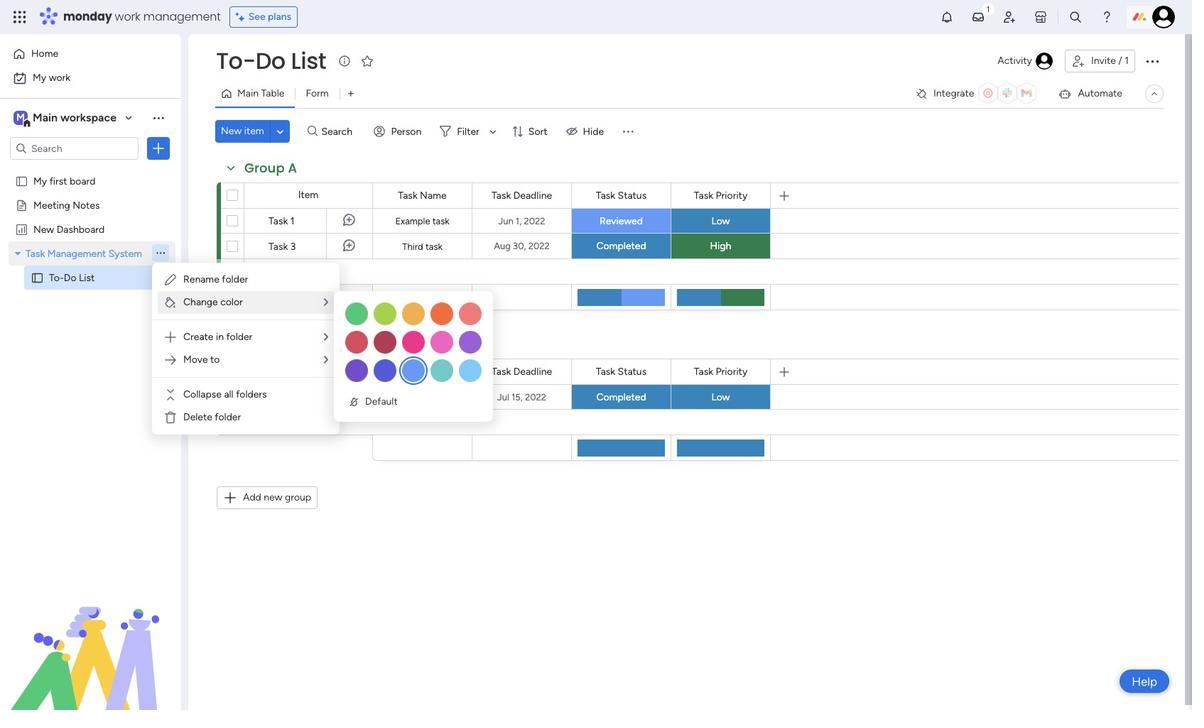 Task type: describe. For each thing, give the bounding box(es) containing it.
group a
[[244, 159, 297, 177]]

activity
[[998, 55, 1033, 67]]

arrow down image
[[485, 123, 502, 140]]

all
[[224, 389, 234, 401]]

main table
[[237, 87, 285, 99]]

search everything image
[[1069, 10, 1083, 24]]

another
[[396, 392, 432, 403]]

task priority for b
[[694, 366, 748, 378]]

new
[[264, 492, 282, 504]]

hide
[[583, 125, 604, 138]]

sort
[[529, 125, 548, 138]]

person button
[[368, 120, 430, 143]]

2 low from the top
[[712, 391, 730, 403]]

Group A field
[[241, 159, 301, 178]]

reviewed
[[600, 215, 643, 227]]

table
[[261, 87, 285, 99]]

jun
[[499, 216, 514, 226]]

third task
[[402, 241, 443, 252]]

task for example task
[[433, 216, 450, 227]]

move to
[[183, 354, 220, 366]]

2 task name field from the top
[[395, 364, 450, 380]]

kendall parks image
[[1153, 6, 1175, 28]]

change color image
[[163, 296, 178, 310]]

task for second task deadline "field" from the top of the page
[[492, 366, 511, 378]]

hide button
[[560, 120, 613, 143]]

/
[[1119, 55, 1123, 67]]

notifications image
[[940, 10, 954, 24]]

1 task name field from the top
[[395, 188, 450, 204]]

task for 1st task deadline "field" from the top
[[492, 189, 511, 201]]

meeting notes
[[33, 199, 100, 211]]

home link
[[9, 43, 173, 65]]

task deadline for second task deadline "field" from the top of the page
[[492, 366, 552, 378]]

update feed image
[[971, 10, 986, 24]]

aug
[[494, 241, 511, 252]]

add new group button
[[217, 487, 318, 510]]

task for third task
[[426, 241, 443, 252]]

1 low from the top
[[712, 215, 730, 227]]

deadline for second task deadline "field" from the top of the page
[[514, 366, 552, 378]]

help
[[1132, 675, 1158, 689]]

name for second task name field from the top of the page
[[420, 366, 447, 378]]

lottie animation element
[[0, 567, 181, 711]]

my first board
[[33, 175, 96, 187]]

0 horizontal spatial to-
[[49, 271, 64, 284]]

to
[[210, 354, 220, 366]]

1 image
[[982, 1, 995, 17]]

public board image
[[15, 198, 28, 212]]

my work link
[[9, 67, 173, 90]]

management
[[47, 247, 106, 259]]

plans
[[268, 11, 291, 23]]

activity button
[[992, 50, 1060, 72]]

main workspace
[[33, 111, 117, 124]]

sort button
[[506, 120, 556, 143]]

new for new item
[[221, 125, 242, 137]]

name for 2nd task name field from the bottom of the page
[[420, 189, 447, 201]]

item for a
[[298, 189, 319, 201]]

1 horizontal spatial do
[[256, 45, 286, 77]]

angle down image
[[277, 126, 284, 137]]

example task
[[395, 216, 450, 227]]

person
[[391, 125, 422, 138]]

third
[[402, 241, 423, 252]]

group
[[285, 492, 311, 504]]

item
[[244, 125, 264, 137]]

1 vertical spatial list
[[79, 271, 95, 284]]

move to image
[[163, 353, 178, 367]]

task priority for a
[[694, 189, 748, 201]]

task status for group b
[[596, 366, 647, 378]]

task priority field for group a
[[691, 188, 751, 204]]

collapse all folders
[[183, 389, 267, 401]]

notes
[[73, 199, 100, 211]]

status for group b
[[618, 366, 647, 378]]

main for main table
[[237, 87, 259, 99]]

group b
[[244, 335, 296, 353]]

a
[[288, 159, 297, 177]]

status for group a
[[618, 189, 647, 201]]

group for group b
[[244, 335, 285, 353]]

rename
[[183, 274, 220, 286]]

integrate button
[[910, 79, 1047, 109]]

system
[[108, 247, 142, 259]]

invite
[[1092, 55, 1116, 67]]

jul 15, 2022
[[497, 392, 547, 403]]

Group B field
[[241, 335, 300, 354]]

list arrow image
[[324, 355, 328, 365]]

my work
[[33, 72, 70, 84]]

move
[[183, 354, 208, 366]]

new item button
[[215, 120, 270, 143]]

list arrow image for create in folder
[[324, 333, 328, 343]]

Search in workspace field
[[30, 140, 119, 157]]

task status field for b
[[593, 364, 650, 380]]

folder for delete folder
[[215, 411, 241, 424]]

add new group
[[243, 492, 311, 504]]

menu image
[[621, 124, 635, 139]]

filter
[[457, 125, 480, 138]]

my work option
[[9, 67, 173, 90]]

task deadline for 1st task deadline "field" from the top
[[492, 189, 552, 201]]

public board image for to-do list
[[31, 271, 44, 284]]

rename folder
[[183, 274, 248, 286]]

1 horizontal spatial list
[[291, 45, 326, 77]]

monday work management
[[63, 9, 221, 25]]

example
[[395, 216, 430, 227]]

task for task status field associated with a
[[596, 189, 616, 201]]

task for second task name field from the top of the page
[[398, 366, 418, 378]]

work for my
[[49, 72, 70, 84]]

m
[[16, 112, 25, 124]]

2 task name from the top
[[398, 366, 447, 378]]

task status for group a
[[596, 189, 647, 201]]

integrate
[[934, 87, 975, 99]]

jun 1, 2022
[[499, 216, 545, 226]]

list box containing my first board
[[0, 166, 181, 481]]

0 horizontal spatial options image
[[151, 141, 166, 156]]

delete
[[183, 411, 212, 424]]

work for monday
[[115, 9, 140, 25]]

task management system
[[26, 247, 142, 259]]

see plans
[[249, 11, 291, 23]]

default button
[[343, 391, 403, 414]]

workspace
[[60, 111, 117, 124]]

task for "task priority" field associated with group a
[[694, 189, 714, 201]]

workspace options image
[[151, 111, 166, 125]]

see plans button
[[229, 6, 298, 28]]

workspace image
[[14, 110, 28, 126]]

To-Do List field
[[212, 45, 330, 77]]

default
[[365, 396, 398, 408]]

dashboard
[[57, 223, 105, 235]]

task 3
[[269, 241, 296, 253]]

create in folder
[[183, 331, 253, 343]]

collapse
[[183, 389, 222, 401]]

high
[[710, 240, 732, 252]]

v2 search image
[[308, 123, 318, 139]]

aug 30, 2022
[[494, 241, 550, 252]]

change
[[183, 296, 218, 308]]



Task type: locate. For each thing, give the bounding box(es) containing it.
1 horizontal spatial options image
[[1144, 53, 1161, 70]]

1 task priority from the top
[[694, 189, 748, 201]]

2 task deadline from the top
[[492, 366, 552, 378]]

group left a on the left of page
[[244, 159, 285, 177]]

select product image
[[13, 10, 27, 24]]

1 vertical spatial task deadline
[[492, 366, 552, 378]]

folder up color
[[222, 274, 248, 286]]

2 item from the top
[[298, 365, 319, 377]]

1 vertical spatial task deadline field
[[488, 364, 556, 380]]

2022 for high
[[528, 241, 550, 252]]

15,
[[512, 392, 523, 403]]

folders
[[236, 389, 267, 401]]

public dashboard image
[[15, 222, 28, 236]]

1 vertical spatial new
[[33, 223, 54, 235]]

main right the "workspace" icon
[[33, 111, 58, 124]]

public board image
[[15, 174, 28, 188], [31, 271, 44, 284]]

board
[[70, 175, 96, 187]]

1 list arrow image from the top
[[324, 298, 328, 308]]

2 vertical spatial folder
[[215, 411, 241, 424]]

main table button
[[215, 82, 295, 105]]

1 horizontal spatial new
[[221, 125, 242, 137]]

to-
[[216, 45, 256, 77], [49, 271, 64, 284]]

0 vertical spatial 2022
[[524, 216, 545, 226]]

invite / 1 button
[[1065, 50, 1136, 72]]

task deadline up jul 15, 2022
[[492, 366, 552, 378]]

2 list arrow image from the top
[[324, 333, 328, 343]]

deadline for 1st task deadline "field" from the top
[[514, 189, 552, 201]]

2 task priority from the top
[[694, 366, 748, 378]]

1 vertical spatial task status
[[596, 366, 647, 378]]

1 up 3
[[290, 215, 295, 227]]

1 task status from the top
[[596, 189, 647, 201]]

2 task priority field from the top
[[691, 364, 751, 380]]

invite / 1
[[1092, 55, 1129, 67]]

task 1
[[269, 215, 295, 227]]

0 vertical spatial list
[[291, 45, 326, 77]]

0 horizontal spatial do
[[64, 271, 76, 284]]

0 vertical spatial 1
[[1125, 55, 1129, 67]]

new item
[[221, 125, 264, 137]]

task
[[398, 189, 418, 201], [492, 189, 511, 201], [596, 189, 616, 201], [694, 189, 714, 201], [269, 215, 288, 227], [269, 241, 288, 253], [26, 247, 45, 259], [398, 366, 418, 378], [492, 366, 511, 378], [596, 366, 616, 378], [694, 366, 714, 378]]

low
[[712, 215, 730, 227], [712, 391, 730, 403]]

1 vertical spatial public board image
[[31, 271, 44, 284]]

add view image
[[348, 88, 354, 99]]

create in folder image
[[163, 330, 178, 345]]

1 inside invite / 1 "button"
[[1125, 55, 1129, 67]]

0 vertical spatial task name
[[398, 189, 447, 201]]

deadline up jul 15, 2022
[[514, 366, 552, 378]]

0 vertical spatial task name field
[[395, 188, 450, 204]]

color
[[220, 296, 243, 308]]

0 vertical spatial name
[[420, 189, 447, 201]]

0 horizontal spatial new
[[33, 223, 54, 235]]

my for my work
[[33, 72, 46, 84]]

1 vertical spatial deadline
[[514, 366, 552, 378]]

2 completed from the top
[[597, 391, 646, 403]]

task name up another
[[398, 366, 447, 378]]

1 task deadline from the top
[[492, 189, 552, 201]]

1 vertical spatial item
[[298, 365, 319, 377]]

Task Name field
[[395, 188, 450, 204], [395, 364, 450, 380]]

collapse all folders image
[[163, 388, 178, 402]]

invite members image
[[1003, 10, 1017, 24]]

meeting
[[33, 199, 70, 211]]

2 status from the top
[[618, 366, 647, 378]]

new for new dashboard
[[33, 223, 54, 235]]

task for "task priority" field related to group b
[[694, 366, 714, 378]]

0 horizontal spatial list
[[79, 271, 95, 284]]

0 vertical spatial new
[[221, 125, 242, 137]]

form
[[306, 87, 329, 99]]

work down home
[[49, 72, 70, 84]]

1 vertical spatial options image
[[151, 141, 166, 156]]

item
[[298, 189, 319, 201], [298, 365, 319, 377]]

my left first on the top left of page
[[33, 175, 47, 187]]

3
[[290, 241, 296, 253]]

my down home
[[33, 72, 46, 84]]

add to favorites image
[[360, 54, 375, 68]]

monday
[[63, 9, 112, 25]]

name up "example task"
[[420, 189, 447, 201]]

2 vertical spatial 2022
[[525, 392, 547, 403]]

1 task priority field from the top
[[691, 188, 751, 204]]

group inside field
[[244, 335, 285, 353]]

0 vertical spatial my
[[33, 72, 46, 84]]

0 vertical spatial deadline
[[514, 189, 552, 201]]

0 vertical spatial options image
[[1144, 53, 1161, 70]]

1 item from the top
[[298, 189, 319, 201]]

0 vertical spatial task priority
[[694, 189, 748, 201]]

0 vertical spatial main
[[237, 87, 259, 99]]

1 horizontal spatial work
[[115, 9, 140, 25]]

1 vertical spatial task priority field
[[691, 364, 751, 380]]

1 vertical spatial work
[[49, 72, 70, 84]]

item down group a field
[[298, 189, 319, 201]]

main inside workspace selection element
[[33, 111, 58, 124]]

new left the item
[[221, 125, 242, 137]]

priority for b
[[716, 366, 748, 378]]

1 vertical spatial task name field
[[395, 364, 450, 380]]

1 vertical spatial task name
[[398, 366, 447, 378]]

1 name from the top
[[420, 189, 447, 201]]

0 horizontal spatial public board image
[[15, 174, 28, 188]]

first
[[50, 175, 67, 187]]

my
[[33, 72, 46, 84], [33, 175, 47, 187]]

group inside field
[[244, 159, 285, 177]]

1 horizontal spatial 1
[[1125, 55, 1129, 67]]

delete folder
[[183, 411, 241, 424]]

1 vertical spatial 1
[[290, 215, 295, 227]]

0 horizontal spatial to-do list
[[49, 271, 95, 284]]

2022 right 30,
[[528, 241, 550, 252]]

2022 right 1,
[[524, 216, 545, 226]]

completed
[[597, 240, 646, 252], [597, 391, 646, 403]]

task for 2nd task name field from the bottom of the page
[[398, 189, 418, 201]]

1 vertical spatial task status field
[[593, 364, 650, 380]]

main for main workspace
[[33, 111, 58, 124]]

0 vertical spatial item
[[298, 189, 319, 201]]

home
[[31, 48, 58, 60]]

collapse board header image
[[1149, 88, 1161, 99]]

1 priority from the top
[[716, 189, 748, 201]]

help button
[[1120, 670, 1170, 694]]

1 horizontal spatial to-do list
[[216, 45, 326, 77]]

deadline up jun 1, 2022
[[514, 189, 552, 201]]

0 vertical spatial folder
[[222, 274, 248, 286]]

do up table
[[256, 45, 286, 77]]

main left table
[[237, 87, 259, 99]]

task status
[[596, 189, 647, 201], [596, 366, 647, 378]]

0 vertical spatial completed
[[597, 240, 646, 252]]

0 vertical spatial to-
[[216, 45, 256, 77]]

task name field up another
[[395, 364, 450, 380]]

1 vertical spatial do
[[64, 271, 76, 284]]

2 group from the top
[[244, 335, 285, 353]]

task deadline field up jul 15, 2022
[[488, 364, 556, 380]]

my inside option
[[33, 72, 46, 84]]

task
[[433, 216, 450, 227], [426, 241, 443, 252]]

automate button
[[1053, 82, 1129, 105]]

to- down management
[[49, 271, 64, 284]]

0 vertical spatial group
[[244, 159, 285, 177]]

new right public dashboard image on the left
[[33, 223, 54, 235]]

jul
[[497, 392, 509, 403]]

options image down workspace options image
[[151, 141, 166, 156]]

Search field
[[318, 122, 361, 141]]

public board image for my first board
[[15, 174, 28, 188]]

work right monday
[[115, 9, 140, 25]]

0 vertical spatial priority
[[716, 189, 748, 201]]

public board image up public board image
[[15, 174, 28, 188]]

to- up main table button
[[216, 45, 256, 77]]

1 vertical spatial list arrow image
[[324, 333, 328, 343]]

2 task status field from the top
[[593, 364, 650, 380]]

task for task status field for b
[[596, 366, 616, 378]]

help image
[[1100, 10, 1114, 24]]

1 deadline from the top
[[514, 189, 552, 201]]

2 task deadline field from the top
[[488, 364, 556, 380]]

1 vertical spatial priority
[[716, 366, 748, 378]]

folder for rename folder
[[222, 274, 248, 286]]

monday marketplace image
[[1034, 10, 1048, 24]]

task deadline field up jun 1, 2022
[[488, 188, 556, 204]]

0 vertical spatial do
[[256, 45, 286, 77]]

0 horizontal spatial main
[[33, 111, 58, 124]]

1 horizontal spatial to-
[[216, 45, 256, 77]]

task status field for a
[[593, 188, 650, 204]]

new dashboard
[[33, 223, 105, 235]]

group for group a
[[244, 159, 285, 177]]

list arrow image for change color
[[324, 298, 328, 308]]

0 vertical spatial task deadline field
[[488, 188, 556, 204]]

list
[[291, 45, 326, 77], [79, 271, 95, 284]]

b
[[288, 335, 296, 353]]

new inside button
[[221, 125, 242, 137]]

Task Deadline field
[[488, 188, 556, 204], [488, 364, 556, 380]]

in
[[216, 331, 224, 343]]

option
[[0, 168, 181, 171]]

1 vertical spatial low
[[712, 391, 730, 403]]

0 vertical spatial to-do list
[[216, 45, 326, 77]]

0 vertical spatial public board image
[[15, 174, 28, 188]]

work inside option
[[49, 72, 70, 84]]

2 name from the top
[[420, 366, 447, 378]]

change color
[[183, 296, 243, 308]]

1
[[1125, 55, 1129, 67], [290, 215, 295, 227]]

add
[[243, 492, 261, 504]]

0 vertical spatial task
[[433, 216, 450, 227]]

1 right /
[[1125, 55, 1129, 67]]

2 deadline from the top
[[514, 366, 552, 378]]

0 horizontal spatial 1
[[290, 215, 295, 227]]

1 vertical spatial name
[[420, 366, 447, 378]]

options image right /
[[1144, 53, 1161, 70]]

list arrow image
[[324, 298, 328, 308], [324, 333, 328, 343]]

task priority
[[694, 189, 748, 201], [694, 366, 748, 378]]

2 task status from the top
[[596, 366, 647, 378]]

item left list arrow image
[[298, 365, 319, 377]]

list box
[[0, 166, 181, 481]]

1 vertical spatial group
[[244, 335, 285, 353]]

main
[[237, 87, 259, 99], [33, 111, 58, 124]]

1 vertical spatial task priority
[[694, 366, 748, 378]]

1 vertical spatial to-
[[49, 271, 64, 284]]

item for b
[[298, 365, 319, 377]]

Task Priority field
[[691, 188, 751, 204], [691, 364, 751, 380]]

1 task name from the top
[[398, 189, 447, 201]]

to-do list down management
[[49, 271, 95, 284]]

0 vertical spatial low
[[712, 215, 730, 227]]

1 horizontal spatial public board image
[[31, 271, 44, 284]]

my for my first board
[[33, 175, 47, 187]]

1 vertical spatial status
[[618, 366, 647, 378]]

1 vertical spatial folder
[[226, 331, 253, 343]]

2022 for completed
[[525, 392, 547, 403]]

create
[[183, 331, 214, 343]]

lottie animation image
[[0, 567, 181, 711]]

folder down all
[[215, 411, 241, 424]]

group
[[244, 159, 285, 177], [244, 335, 285, 353]]

show board description image
[[336, 54, 353, 68]]

1 vertical spatial completed
[[597, 391, 646, 403]]

task right third
[[426, 241, 443, 252]]

0 vertical spatial task priority field
[[691, 188, 751, 204]]

see
[[249, 11, 266, 23]]

to-do list
[[216, 45, 326, 77], [49, 271, 95, 284]]

0 horizontal spatial work
[[49, 72, 70, 84]]

public board image down task management system
[[31, 271, 44, 284]]

delete folder image
[[163, 411, 178, 425]]

0 vertical spatial task deadline
[[492, 189, 552, 201]]

task priority field for group b
[[691, 364, 751, 380]]

name
[[420, 189, 447, 201], [420, 366, 447, 378]]

workspace selection element
[[14, 109, 119, 128]]

group left b
[[244, 335, 285, 353]]

1 status from the top
[[618, 189, 647, 201]]

2022 right "15,"
[[525, 392, 547, 403]]

task right example
[[433, 216, 450, 227]]

1,
[[516, 216, 522, 226]]

1 task status field from the top
[[593, 188, 650, 204]]

priority for a
[[716, 189, 748, 201]]

options image
[[1144, 53, 1161, 70], [151, 141, 166, 156]]

main inside button
[[237, 87, 259, 99]]

management
[[143, 9, 221, 25]]

home option
[[9, 43, 173, 65]]

form button
[[295, 82, 339, 105]]

1 group from the top
[[244, 159, 285, 177]]

task name up "example task"
[[398, 189, 447, 201]]

0 vertical spatial work
[[115, 9, 140, 25]]

0 vertical spatial status
[[618, 189, 647, 201]]

1 vertical spatial 2022
[[528, 241, 550, 252]]

task name field up "example task"
[[395, 188, 450, 204]]

1 vertical spatial main
[[33, 111, 58, 124]]

deadline
[[514, 189, 552, 201], [514, 366, 552, 378]]

do
[[256, 45, 286, 77], [64, 271, 76, 284]]

0 vertical spatial task status
[[596, 189, 647, 201]]

1 horizontal spatial main
[[237, 87, 259, 99]]

to-do list up table
[[216, 45, 326, 77]]

Task Status field
[[593, 188, 650, 204], [593, 364, 650, 380]]

1 completed from the top
[[597, 240, 646, 252]]

1 vertical spatial to-do list
[[49, 271, 95, 284]]

1 vertical spatial my
[[33, 175, 47, 187]]

name up another
[[420, 366, 447, 378]]

automate
[[1078, 87, 1123, 99]]

task deadline up jun 1, 2022
[[492, 189, 552, 201]]

filter button
[[434, 120, 502, 143]]

list up form
[[291, 45, 326, 77]]

1 vertical spatial task
[[426, 241, 443, 252]]

task deadline
[[492, 189, 552, 201], [492, 366, 552, 378]]

list down task management system
[[79, 271, 95, 284]]

work
[[115, 9, 140, 25], [49, 72, 70, 84]]

30,
[[513, 241, 526, 252]]

folder right in
[[226, 331, 253, 343]]

rename folder image
[[163, 273, 178, 287]]

do down management
[[64, 271, 76, 284]]

0 vertical spatial list arrow image
[[324, 298, 328, 308]]

options image
[[198, 228, 209, 264]]

0 vertical spatial task status field
[[593, 188, 650, 204]]

1 task deadline field from the top
[[488, 188, 556, 204]]

caret down image
[[15, 248, 21, 258]]

2 priority from the top
[[716, 366, 748, 378]]



Task type: vqa. For each thing, say whether or not it's contained in the screenshot.
OAuth link
no



